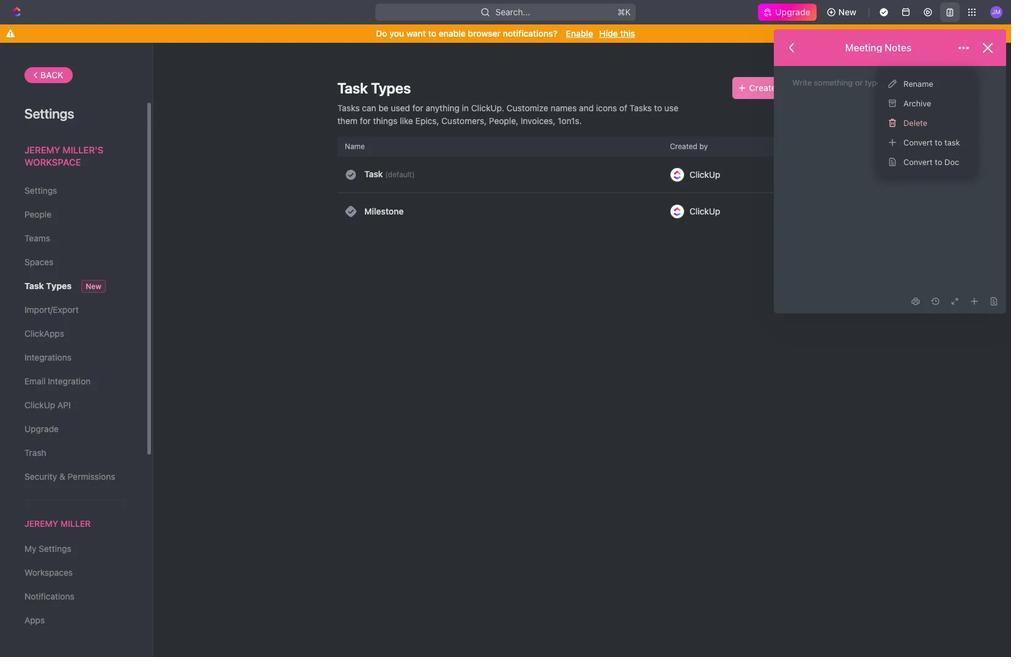 Task type: locate. For each thing, give the bounding box(es) containing it.
created by
[[670, 142, 708, 151]]

task left type
[[779, 83, 797, 93]]

1 horizontal spatial new
[[839, 7, 857, 17]]

notes
[[885, 42, 912, 53]]

convert inside "link"
[[904, 157, 933, 167]]

use
[[665, 103, 679, 113]]

clickapps
[[24, 328, 64, 339]]

clickup for milestone
[[690, 206, 720, 216]]

2 vertical spatial clickup
[[24, 400, 55, 410]]

security & permissions
[[24, 471, 115, 482]]

tasks up them
[[338, 103, 360, 113]]

rename
[[904, 79, 934, 88]]

jeremy up workspace
[[24, 144, 60, 155]]

clickapps link
[[24, 323, 122, 344]]

convert
[[904, 137, 933, 147], [904, 157, 933, 167]]

task (default)
[[364, 169, 415, 179]]

0 horizontal spatial upgrade link
[[24, 419, 122, 440]]

jeremy miller's workspace
[[24, 144, 103, 167]]

0 vertical spatial jeremy
[[24, 144, 60, 155]]

customers,
[[442, 116, 487, 126]]

for down "can"
[[360, 116, 371, 126]]

search...
[[496, 7, 530, 17]]

convert for convert to doc
[[904, 157, 933, 167]]

convert to task
[[904, 137, 960, 147]]

security & permissions link
[[24, 467, 122, 487]]

1 vertical spatial task types
[[24, 281, 72, 291]]

jeremy for jeremy miller's workspace
[[24, 144, 60, 155]]

import/export link
[[24, 300, 122, 320]]

people
[[24, 209, 51, 220]]

jeremy up my settings
[[24, 519, 58, 529]]

task down spaces
[[24, 281, 44, 291]]

them
[[338, 116, 358, 126]]

1 vertical spatial for
[[360, 116, 371, 126]]

1 vertical spatial upgrade link
[[24, 419, 122, 440]]

miller's
[[63, 144, 103, 155]]

new up meeting
[[839, 7, 857, 17]]

clickup inside settings element
[[24, 400, 55, 410]]

enable
[[439, 28, 466, 39]]

1 horizontal spatial tasks
[[630, 103, 652, 113]]

types up be
[[371, 79, 411, 97]]

⌘k
[[618, 7, 631, 17]]

convert for convert to task
[[904, 137, 933, 147]]

0 vertical spatial upgrade link
[[758, 4, 817, 21]]

convert down the convert to task link
[[904, 157, 933, 167]]

my settings link
[[24, 539, 122, 560]]

0 vertical spatial for
[[412, 103, 423, 113]]

0 vertical spatial new
[[839, 7, 857, 17]]

archive link
[[883, 94, 971, 113]]

clickup.
[[471, 103, 504, 113]]

delete link
[[883, 113, 971, 133]]

integrations
[[24, 352, 72, 363]]

settings down back link
[[24, 106, 74, 122]]

new
[[839, 7, 857, 17], [86, 282, 101, 291]]

1 horizontal spatial upgrade
[[776, 7, 811, 17]]

task types up import/export
[[24, 281, 72, 291]]

0 vertical spatial types
[[371, 79, 411, 97]]

0 horizontal spatial task types
[[24, 281, 72, 291]]

new button
[[822, 2, 864, 22]]

workspaces link
[[24, 563, 122, 583]]

1 tasks from the left
[[338, 103, 360, 113]]

1 vertical spatial jeremy
[[24, 519, 58, 529]]

for
[[412, 103, 423, 113], [360, 116, 371, 126]]

1 horizontal spatial types
[[371, 79, 411, 97]]

api
[[58, 400, 71, 410]]

name
[[345, 142, 365, 151]]

upgrade
[[776, 7, 811, 17], [24, 424, 59, 434]]

epics,
[[415, 116, 439, 126]]

upgrade link down clickup api link
[[24, 419, 122, 440]]

0 horizontal spatial new
[[86, 282, 101, 291]]

1 vertical spatial types
[[46, 281, 72, 291]]

upgrade inside settings element
[[24, 424, 59, 434]]

settings
[[24, 106, 74, 122], [24, 185, 57, 196], [39, 544, 71, 554]]

2 tasks from the left
[[630, 103, 652, 113]]

1 vertical spatial upgrade
[[24, 424, 59, 434]]

0 horizontal spatial upgrade
[[24, 424, 59, 434]]

new up import/export link
[[86, 282, 101, 291]]

0 vertical spatial settings
[[24, 106, 74, 122]]

new inside button
[[839, 7, 857, 17]]

milestone
[[364, 206, 404, 216]]

convert down delete
[[904, 137, 933, 147]]

back link
[[24, 67, 73, 83]]

0 horizontal spatial tasks
[[338, 103, 360, 113]]

task types up "can"
[[338, 79, 411, 97]]

settings right my
[[39, 544, 71, 554]]

tasks right of
[[630, 103, 652, 113]]

spaces link
[[24, 252, 122, 273]]

upgrade link left new button
[[758, 4, 817, 21]]

enable
[[566, 28, 593, 39]]

1 horizontal spatial upgrade link
[[758, 4, 817, 21]]

2 vertical spatial settings
[[39, 544, 71, 554]]

to left use on the right of the page
[[654, 103, 662, 113]]

types
[[371, 79, 411, 97], [46, 281, 72, 291]]

upgrade down the clickup api
[[24, 424, 59, 434]]

types up import/export
[[46, 281, 72, 291]]

1 convert from the top
[[904, 137, 933, 147]]

notifications link
[[24, 586, 122, 607]]

jeremy inside jeremy miller's workspace
[[24, 144, 60, 155]]

upgrade left new button
[[776, 7, 811, 17]]

1 vertical spatial convert
[[904, 157, 933, 167]]

task inside settings element
[[24, 281, 44, 291]]

2 convert from the top
[[904, 157, 933, 167]]

to inside "link"
[[935, 157, 943, 167]]

jeremy
[[24, 144, 60, 155], [24, 519, 58, 529]]

1 vertical spatial new
[[86, 282, 101, 291]]

0 vertical spatial convert
[[904, 137, 933, 147]]

0 horizontal spatial for
[[360, 116, 371, 126]]

to left doc
[[935, 157, 943, 167]]

task
[[338, 79, 368, 97], [779, 83, 797, 93], [364, 169, 383, 179], [24, 281, 44, 291]]

settings up people
[[24, 185, 57, 196]]

1 horizontal spatial for
[[412, 103, 423, 113]]

for up epics,
[[412, 103, 423, 113]]

create task type
[[749, 83, 819, 93]]

jeremy miller
[[24, 519, 91, 529]]

0 vertical spatial clickup
[[690, 169, 720, 179]]

to inside tasks can be used for anything in clickup. customize names and icons of tasks to use them for things like epics, customers, people, invoices, 1on1s.
[[654, 103, 662, 113]]

0 vertical spatial task types
[[338, 79, 411, 97]]

workspace
[[24, 156, 81, 167]]

archive
[[904, 98, 931, 108]]

teams link
[[24, 228, 122, 249]]

2 jeremy from the top
[[24, 519, 58, 529]]

clickup
[[690, 169, 720, 179], [690, 206, 720, 216], [24, 400, 55, 410]]

0 horizontal spatial types
[[46, 281, 72, 291]]

1 jeremy from the top
[[24, 144, 60, 155]]

1 vertical spatial clickup
[[690, 206, 720, 216]]

anything
[[426, 103, 460, 113]]

trash link
[[24, 443, 122, 463]]

people link
[[24, 204, 122, 225]]

tasks
[[338, 103, 360, 113], [630, 103, 652, 113]]

trash
[[24, 448, 46, 458]]

meeting notes
[[845, 42, 912, 53]]

to
[[428, 28, 436, 39], [654, 103, 662, 113], [935, 137, 943, 147], [935, 157, 943, 167]]



Task type: vqa. For each thing, say whether or not it's contained in the screenshot.
'column header'
no



Task type: describe. For each thing, give the bounding box(es) containing it.
permissions
[[68, 471, 115, 482]]

created
[[670, 142, 698, 151]]

rename link
[[883, 74, 971, 94]]

my settings
[[24, 544, 71, 554]]

&
[[59, 471, 65, 482]]

email
[[24, 376, 46, 386]]

clickup api link
[[24, 395, 122, 416]]

customize
[[507, 103, 548, 113]]

this
[[620, 28, 635, 39]]

clickup api
[[24, 400, 71, 410]]

meeting
[[845, 42, 882, 53]]

integration
[[48, 376, 91, 386]]

teams
[[24, 233, 50, 243]]

(default)
[[385, 170, 415, 179]]

email integration
[[24, 376, 91, 386]]

doc
[[945, 157, 960, 167]]

new inside settings element
[[86, 282, 101, 291]]

apps
[[24, 615, 45, 626]]

create
[[749, 83, 776, 93]]

tasks can be used for anything in clickup. customize names and icons of tasks to use them for things like epics, customers, people, invoices, 1on1s.
[[338, 103, 679, 126]]

you
[[390, 28, 404, 39]]

0 vertical spatial upgrade
[[776, 7, 811, 17]]

email integration link
[[24, 371, 122, 392]]

security
[[24, 471, 57, 482]]

do you want to enable browser notifications? enable hide this
[[376, 28, 635, 39]]

by
[[700, 142, 708, 151]]

1 horizontal spatial task types
[[338, 79, 411, 97]]

names
[[551, 103, 577, 113]]

clickup for task
[[690, 169, 720, 179]]

notifications
[[24, 591, 74, 602]]

icons
[[596, 103, 617, 113]]

back
[[40, 70, 63, 80]]

spaces
[[24, 257, 53, 267]]

things
[[373, 116, 398, 126]]

hide
[[599, 28, 618, 39]]

want
[[406, 28, 426, 39]]

be
[[379, 103, 389, 113]]

convert to doc link
[[883, 152, 971, 172]]

people,
[[489, 116, 519, 126]]

used
[[391, 103, 410, 113]]

my
[[24, 544, 36, 554]]

task left (default)
[[364, 169, 383, 179]]

types inside settings element
[[46, 281, 72, 291]]

apps link
[[24, 610, 122, 631]]

like
[[400, 116, 413, 126]]

invoices,
[[521, 116, 556, 126]]

convert to task link
[[883, 133, 971, 152]]

and
[[579, 103, 594, 113]]

delete
[[904, 118, 928, 127]]

type
[[799, 83, 819, 93]]

to left task
[[935, 137, 943, 147]]

task inside button
[[779, 83, 797, 93]]

jeremy for jeremy miller
[[24, 519, 58, 529]]

browser
[[468, 28, 501, 39]]

import/export
[[24, 305, 79, 315]]

do
[[376, 28, 387, 39]]

task types inside settings element
[[24, 281, 72, 291]]

can
[[362, 103, 376, 113]]

task
[[945, 137, 960, 147]]

task up "can"
[[338, 79, 368, 97]]

1on1s.
[[558, 116, 582, 126]]

of
[[619, 103, 627, 113]]

1 vertical spatial settings
[[24, 185, 57, 196]]

integrations link
[[24, 347, 122, 368]]

in
[[462, 103, 469, 113]]

convert to doc
[[904, 157, 960, 167]]

to right want
[[428, 28, 436, 39]]

create task type button
[[732, 77, 827, 99]]

settings link
[[24, 180, 122, 201]]

notifications?
[[503, 28, 558, 39]]

settings element
[[0, 43, 153, 657]]

workspaces
[[24, 568, 73, 578]]

miller
[[60, 519, 91, 529]]



